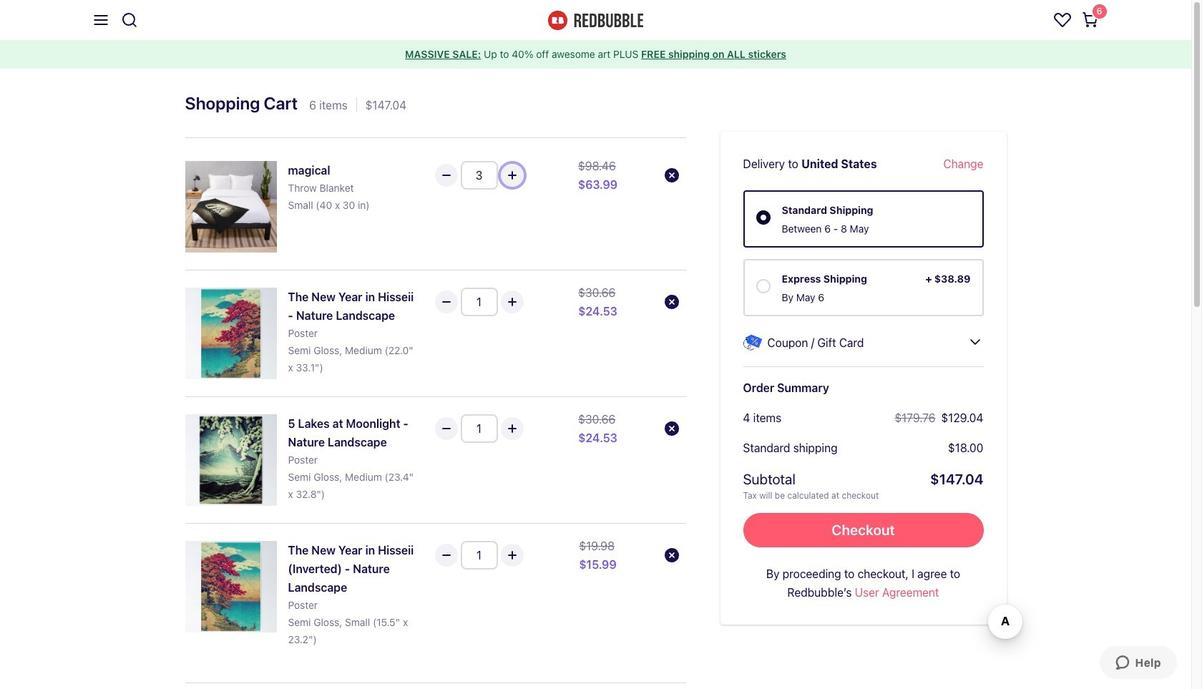 Task type: describe. For each thing, give the bounding box(es) containing it.
quantity number field for 5 lakes at moonlight  - nature landscape image
[[461, 414, 498, 443]]

the new year in hisseii (inverted) - nature landscape image
[[185, 541, 277, 633]]

5 lakes at moonlight  - nature landscape image
[[185, 414, 277, 506]]

quantity number field for the new year in hisseii (inverted) - nature landscape image
[[461, 541, 498, 570]]

cost summary element
[[743, 409, 984, 502]]

line items in cart element
[[185, 144, 686, 683]]

quantity number field for magical image
[[461, 161, 498, 190]]



Task type: locate. For each thing, give the bounding box(es) containing it.
magical image
[[185, 161, 277, 253]]

4 quantity number field from the top
[[461, 541, 498, 570]]

the new year in hisseii - nature landscape image
[[185, 288, 277, 379]]

None radio
[[756, 210, 771, 224], [756, 278, 771, 293], [756, 210, 771, 224], [756, 278, 771, 293]]

quantity number field for the new year in hisseii - nature landscape image at the left of page
[[461, 288, 498, 316]]

1 quantity number field from the top
[[461, 161, 498, 190]]

order summary element
[[720, 132, 1007, 625]]

2 quantity number field from the top
[[461, 288, 498, 316]]

3 quantity number field from the top
[[461, 414, 498, 443]]

Quantity number field
[[461, 161, 498, 190], [461, 288, 498, 316], [461, 414, 498, 443], [461, 541, 498, 570]]



Task type: vqa. For each thing, say whether or not it's contained in the screenshot.
The New Year in Hisseii (Inverted) - Nature Landscape 'image''s Quantity number field
yes



